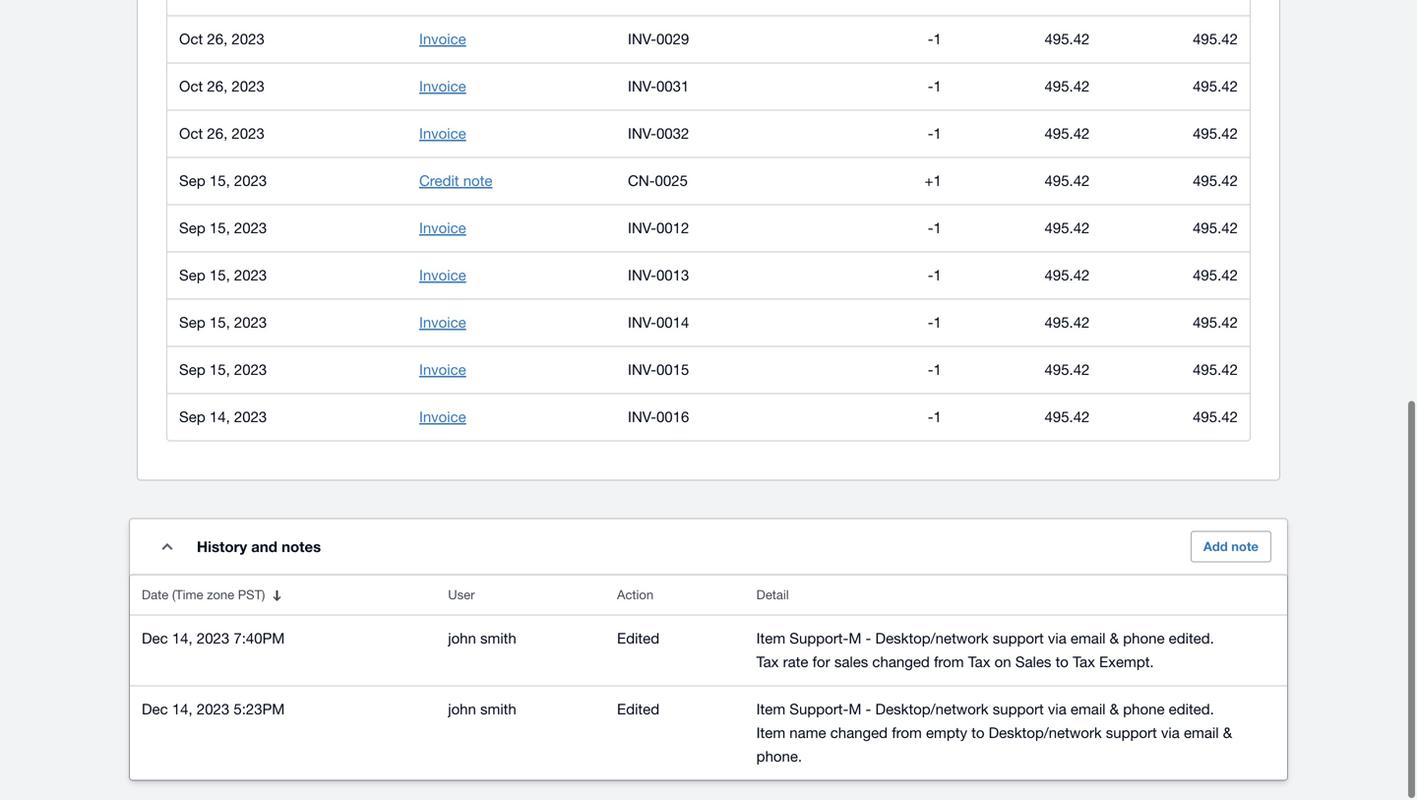 Task type: locate. For each thing, give the bounding box(es) containing it.
1 horizontal spatial note
[[1232, 539, 1259, 555]]

0 vertical spatial smith
[[480, 630, 517, 647]]

0 vertical spatial dec
[[142, 630, 168, 647]]

note inside button
[[1232, 539, 1259, 555]]

action button
[[605, 576, 745, 615]]

0 vertical spatial john
[[448, 630, 476, 647]]

m
[[849, 630, 862, 647], [849, 701, 862, 718]]

2 vertical spatial oct
[[179, 125, 203, 142]]

4 invoice from the top
[[419, 220, 466, 237]]

note right add
[[1232, 539, 1259, 555]]

and
[[251, 539, 278, 556]]

1 for inv-0016
[[934, 409, 942, 426]]

1 support- from the top
[[790, 630, 849, 647]]

dec down dec 14, 2023 7:40pm
[[142, 701, 168, 718]]

desktop/network for changed
[[876, 630, 989, 647]]

inv- for 0031
[[628, 78, 657, 95]]

invoice link for inv-0015
[[419, 361, 466, 379]]

support- inside item support-m - desktop/network support via email & phone edited. item name changed from empty to desktop/network support via email & phone.
[[790, 701, 849, 718]]

-1 for 0031
[[928, 78, 942, 95]]

0 vertical spatial changed
[[873, 654, 930, 671]]

1 26, from the top
[[207, 31, 228, 48]]

m inside item support-m - desktop/network support via email & phone edited. item name changed from empty to desktop/network support via email & phone.
[[849, 701, 862, 718]]

2 vertical spatial via
[[1162, 725, 1180, 742]]

1 horizontal spatial tax
[[968, 654, 991, 671]]

support- for rate
[[790, 630, 849, 647]]

via for support
[[1048, 701, 1067, 718]]

3 -1 from the top
[[928, 125, 942, 142]]

2 smith from the top
[[480, 701, 517, 718]]

0 vertical spatial oct
[[179, 31, 203, 48]]

tax left rate
[[757, 654, 779, 671]]

1 vertical spatial to
[[972, 725, 985, 742]]

edited for item support-m - desktop/network support via email & phone edited. tax rate for sales changed from tax on sales to tax exempt.
[[617, 630, 660, 647]]

3 15, from the top
[[210, 267, 230, 284]]

1 vertical spatial support-
[[790, 701, 849, 718]]

3 invoice from the top
[[419, 125, 466, 142]]

14,
[[210, 409, 230, 426], [172, 630, 193, 647], [172, 701, 193, 718]]

changed right sales at bottom right
[[873, 654, 930, 671]]

1 vertical spatial edited
[[617, 701, 660, 718]]

2 support- from the top
[[790, 701, 849, 718]]

2 oct from the top
[[179, 78, 203, 95]]

inv- for 0016
[[628, 409, 657, 426]]

0 vertical spatial note
[[463, 172, 493, 190]]

0 vertical spatial &
[[1110, 630, 1119, 647]]

1 vertical spatial 26,
[[207, 78, 228, 95]]

phone inside item support-m - desktop/network support via email & phone edited. item name changed from empty to desktop/network support via email & phone.
[[1124, 701, 1165, 718]]

inv- down "inv-0015"
[[628, 409, 657, 426]]

m for for
[[849, 630, 862, 647]]

phone inside item support-m - desktop/network support via email & phone edited. tax rate for sales changed from tax on sales to tax exempt.
[[1124, 630, 1165, 647]]

2 edited from the top
[[617, 701, 660, 718]]

- inside item support-m - desktop/network support via email & phone edited. item name changed from empty to desktop/network support via email & phone.
[[866, 701, 872, 718]]

user button
[[436, 576, 605, 615]]

item support-m - desktop/network support via email & phone edited. item name changed from empty to desktop/network support via email & phone.
[[757, 701, 1233, 765]]

0 horizontal spatial from
[[892, 725, 922, 742]]

& inside item support-m - desktop/network support via email & phone edited. tax rate for sales changed from tax on sales to tax exempt.
[[1110, 630, 1119, 647]]

0 horizontal spatial note
[[463, 172, 493, 190]]

3 oct 26, 2023 from the top
[[179, 125, 265, 142]]

0 vertical spatial 26,
[[207, 31, 228, 48]]

edited. for item support-m - desktop/network support via email & phone edited. tax rate for sales changed from tax on sales to tax exempt.
[[1169, 630, 1215, 647]]

&
[[1110, 630, 1119, 647], [1110, 701, 1119, 718], [1223, 725, 1233, 742]]

2 invoice from the top
[[419, 78, 466, 95]]

on
[[995, 654, 1012, 671]]

invoice for inv-0015
[[419, 361, 466, 379]]

2 phone from the top
[[1124, 701, 1165, 718]]

1
[[934, 31, 942, 48], [934, 78, 942, 95], [934, 125, 942, 142], [934, 220, 942, 237], [934, 267, 942, 284], [934, 314, 942, 331], [934, 361, 942, 379], [934, 409, 942, 426]]

1 vertical spatial changed
[[831, 725, 888, 742]]

inv- up inv-0032
[[628, 78, 657, 95]]

0025
[[655, 172, 688, 190]]

2 vertical spatial oct 26, 2023
[[179, 125, 265, 142]]

inv- down cn-
[[628, 220, 657, 237]]

0 vertical spatial to
[[1056, 654, 1069, 671]]

5 invoice from the top
[[419, 267, 466, 284]]

0 vertical spatial support
[[993, 630, 1044, 647]]

1 vertical spatial item
[[757, 701, 786, 718]]

john
[[448, 630, 476, 647], [448, 701, 476, 718]]

7 invoice link from the top
[[419, 361, 466, 379]]

2 15, from the top
[[210, 220, 230, 237]]

2 vertical spatial &
[[1223, 725, 1233, 742]]

pst)
[[238, 588, 265, 603]]

invoice link for inv-0032
[[419, 125, 466, 142]]

phone up exempt.
[[1124, 630, 1165, 647]]

1 vertical spatial oct
[[179, 78, 203, 95]]

to right sales
[[1056, 654, 1069, 671]]

desktop/network for empty
[[876, 701, 989, 718]]

6 sep from the top
[[179, 409, 205, 426]]

0 vertical spatial email
[[1071, 630, 1106, 647]]

4 15, from the top
[[210, 314, 230, 331]]

6 invoice from the top
[[419, 314, 466, 331]]

action
[[617, 588, 654, 603]]

1 sep 15, 2023 from the top
[[179, 172, 267, 190]]

3 invoice link from the top
[[419, 125, 466, 142]]

phone
[[1124, 630, 1165, 647], [1124, 701, 1165, 718]]

3 inv- from the top
[[628, 125, 657, 142]]

1 vertical spatial via
[[1048, 701, 1067, 718]]

1 m from the top
[[849, 630, 862, 647]]

1 horizontal spatial to
[[1056, 654, 1069, 671]]

invoice
[[419, 31, 466, 48], [419, 78, 466, 95], [419, 125, 466, 142], [419, 220, 466, 237], [419, 267, 466, 284], [419, 314, 466, 331], [419, 361, 466, 379], [419, 409, 466, 426]]

8 inv- from the top
[[628, 409, 657, 426]]

0012
[[657, 220, 689, 237]]

rate
[[783, 654, 809, 671]]

credit
[[419, 172, 459, 190]]

2023 for 0016
[[234, 409, 267, 426]]

from left the on
[[934, 654, 964, 671]]

2 -1 from the top
[[928, 78, 942, 95]]

1 sep from the top
[[179, 172, 205, 190]]

edited.
[[1169, 630, 1215, 647], [1169, 701, 1215, 718]]

dec 14, 2023 7:40pm
[[142, 630, 285, 647]]

(time
[[172, 588, 203, 603]]

0032
[[657, 125, 689, 142]]

m up sales at bottom right
[[849, 630, 862, 647]]

6 -1 from the top
[[928, 314, 942, 331]]

add note button
[[1191, 532, 1272, 563]]

1 vertical spatial john smith
[[448, 701, 517, 718]]

cn-
[[628, 172, 655, 190]]

6 inv- from the top
[[628, 314, 657, 331]]

2 vertical spatial 26,
[[207, 125, 228, 142]]

edited. for item support-m - desktop/network support via email & phone edited. item name changed from empty to desktop/network support via email & phone.
[[1169, 701, 1215, 718]]

phone.
[[757, 748, 802, 765]]

5 -1 from the top
[[928, 267, 942, 284]]

date (time zone pst)
[[142, 588, 265, 603]]

inv- down inv-0013
[[628, 314, 657, 331]]

desktop/network down sales
[[989, 725, 1102, 742]]

0013
[[657, 267, 689, 284]]

edited
[[617, 630, 660, 647], [617, 701, 660, 718]]

7 -1 from the top
[[928, 361, 942, 379]]

0 vertical spatial oct 26, 2023
[[179, 31, 265, 48]]

4 inv- from the top
[[628, 220, 657, 237]]

edited. inside item support-m - desktop/network support via email & phone edited. tax rate for sales changed from tax on sales to tax exempt.
[[1169, 630, 1215, 647]]

0016
[[657, 409, 689, 426]]

dec
[[142, 630, 168, 647], [142, 701, 168, 718]]

support- up for
[[790, 630, 849, 647]]

0 horizontal spatial tax
[[757, 654, 779, 671]]

2023 for 0015
[[234, 361, 267, 379]]

2 item from the top
[[757, 701, 786, 718]]

1 vertical spatial support
[[993, 701, 1044, 718]]

8 1 from the top
[[934, 409, 942, 426]]

- for inv-0015
[[928, 361, 934, 379]]

sep 14, 2023
[[179, 409, 267, 426]]

1 vertical spatial &
[[1110, 701, 1119, 718]]

desktop/network inside item support-m - desktop/network support via email & phone edited. tax rate for sales changed from tax on sales to tax exempt.
[[876, 630, 989, 647]]

sep 15, 2023
[[179, 172, 267, 190], [179, 220, 267, 237], [179, 267, 267, 284], [179, 314, 267, 331], [179, 361, 267, 379]]

26,
[[207, 31, 228, 48], [207, 78, 228, 95], [207, 125, 228, 142]]

5 sep 15, 2023 from the top
[[179, 361, 267, 379]]

inv- up inv-0031
[[628, 31, 657, 48]]

1 vertical spatial smith
[[480, 701, 517, 718]]

1 15, from the top
[[210, 172, 230, 190]]

note
[[463, 172, 493, 190], [1232, 539, 1259, 555]]

1 for inv-0012
[[934, 220, 942, 237]]

1 inv- from the top
[[628, 31, 657, 48]]

0 vertical spatial edited.
[[1169, 630, 1215, 647]]

2 horizontal spatial tax
[[1073, 654, 1096, 671]]

from inside item support-m - desktop/network support via email & phone edited. tax rate for sales changed from tax on sales to tax exempt.
[[934, 654, 964, 671]]

2 vertical spatial item
[[757, 725, 786, 742]]

from
[[934, 654, 964, 671], [892, 725, 922, 742]]

support- inside item support-m - desktop/network support via email & phone edited. tax rate for sales changed from tax on sales to tax exempt.
[[790, 630, 849, 647]]

5 inv- from the top
[[628, 267, 657, 284]]

tax
[[757, 654, 779, 671], [968, 654, 991, 671], [1073, 654, 1096, 671]]

inv-0029
[[628, 31, 689, 48]]

inv- up cn-
[[628, 125, 657, 142]]

sep 15, 2023 for inv-0015
[[179, 361, 267, 379]]

5 1 from the top
[[934, 267, 942, 284]]

15, for inv-0012
[[210, 220, 230, 237]]

4 -1 from the top
[[928, 220, 942, 237]]

m for changed
[[849, 701, 862, 718]]

phone down exempt.
[[1124, 701, 1165, 718]]

2023 for 0032
[[232, 125, 265, 142]]

1 item from the top
[[757, 630, 786, 647]]

to inside item support-m - desktop/network support via email & phone edited. item name changed from empty to desktop/network support via email & phone.
[[972, 725, 985, 742]]

inv-0032
[[628, 125, 689, 142]]

item
[[757, 630, 786, 647], [757, 701, 786, 718], [757, 725, 786, 742]]

7 inv- from the top
[[628, 361, 657, 379]]

for
[[813, 654, 831, 671]]

2 oct 26, 2023 from the top
[[179, 78, 265, 95]]

-1 for 0014
[[928, 314, 942, 331]]

oct 26, 2023 for inv-0032
[[179, 125, 265, 142]]

support for tax
[[993, 630, 1044, 647]]

1 vertical spatial dec
[[142, 701, 168, 718]]

2 sep 15, 2023 from the top
[[179, 220, 267, 237]]

edited. inside item support-m - desktop/network support via email & phone edited. item name changed from empty to desktop/network support via email & phone.
[[1169, 701, 1215, 718]]

date (time zone pst) button
[[130, 576, 436, 615]]

smith
[[480, 630, 517, 647], [480, 701, 517, 718]]

2023 for 0012
[[234, 220, 267, 237]]

2 vertical spatial 14,
[[172, 701, 193, 718]]

support inside item support-m - desktop/network support via email & phone edited. tax rate for sales changed from tax on sales to tax exempt.
[[993, 630, 1044, 647]]

item inside item support-m - desktop/network support via email & phone edited. tax rate for sales changed from tax on sales to tax exempt.
[[757, 630, 786, 647]]

note right credit
[[463, 172, 493, 190]]

detail
[[757, 588, 789, 603]]

7 invoice from the top
[[419, 361, 466, 379]]

1 phone from the top
[[1124, 630, 1165, 647]]

3 26, from the top
[[207, 125, 228, 142]]

1 for inv-0031
[[934, 78, 942, 95]]

3 oct from the top
[[179, 125, 203, 142]]

to right empty
[[972, 725, 985, 742]]

1 vertical spatial oct 26, 2023
[[179, 78, 265, 95]]

via
[[1048, 630, 1067, 647], [1048, 701, 1067, 718], [1162, 725, 1180, 742]]

sales
[[835, 654, 869, 671]]

1 edited from the top
[[617, 630, 660, 647]]

1 oct 26, 2023 from the top
[[179, 31, 265, 48]]

inv-
[[628, 31, 657, 48], [628, 78, 657, 95], [628, 125, 657, 142], [628, 220, 657, 237], [628, 267, 657, 284], [628, 314, 657, 331], [628, 361, 657, 379], [628, 409, 657, 426]]

john for dec 14, 2023 7:40pm
[[448, 630, 476, 647]]

4 sep from the top
[[179, 314, 205, 331]]

3 item from the top
[[757, 725, 786, 742]]

2 john from the top
[[448, 701, 476, 718]]

1 vertical spatial phone
[[1124, 701, 1165, 718]]

changed
[[873, 654, 930, 671], [831, 725, 888, 742]]

0 vertical spatial john smith
[[448, 630, 517, 647]]

8 invoice from the top
[[419, 409, 466, 426]]

1 1 from the top
[[934, 31, 942, 48]]

2 1 from the top
[[934, 78, 942, 95]]

desktop/network up empty
[[876, 701, 989, 718]]

2 m from the top
[[849, 701, 862, 718]]

- for inv-0029
[[928, 31, 934, 48]]

support down exempt.
[[1106, 725, 1158, 742]]

15, for inv-0014
[[210, 314, 230, 331]]

changed right name
[[831, 725, 888, 742]]

2 dec from the top
[[142, 701, 168, 718]]

1 smith from the top
[[480, 630, 517, 647]]

1 vertical spatial 14,
[[172, 630, 193, 647]]

1 oct from the top
[[179, 31, 203, 48]]

-1 for 0012
[[928, 220, 942, 237]]

6 invoice link from the top
[[419, 314, 466, 331]]

tax left the on
[[968, 654, 991, 671]]

email
[[1071, 630, 1106, 647], [1071, 701, 1106, 718], [1184, 725, 1219, 742]]

2 invoice link from the top
[[419, 78, 466, 95]]

email inside item support-m - desktop/network support via email & phone edited. tax rate for sales changed from tax on sales to tax exempt.
[[1071, 630, 1106, 647]]

3 sep 15, 2023 from the top
[[179, 267, 267, 284]]

1 vertical spatial note
[[1232, 539, 1259, 555]]

invoice for inv-0031
[[419, 78, 466, 95]]

inv- down inv-0012
[[628, 267, 657, 284]]

7 1 from the top
[[934, 361, 942, 379]]

14, for dec 14, 2023 7:40pm
[[172, 630, 193, 647]]

15,
[[210, 172, 230, 190], [210, 220, 230, 237], [210, 267, 230, 284], [210, 314, 230, 331], [210, 361, 230, 379]]

support- up name
[[790, 701, 849, 718]]

0 vertical spatial phone
[[1124, 630, 1165, 647]]

from left empty
[[892, 725, 922, 742]]

1 edited. from the top
[[1169, 630, 1215, 647]]

2023
[[232, 31, 265, 48], [232, 78, 265, 95], [232, 125, 265, 142], [234, 172, 267, 190], [234, 220, 267, 237], [234, 267, 267, 284], [234, 314, 267, 331], [234, 361, 267, 379], [234, 409, 267, 426], [197, 630, 230, 647], [197, 701, 230, 718]]

-1
[[928, 31, 942, 48], [928, 78, 942, 95], [928, 125, 942, 142], [928, 220, 942, 237], [928, 267, 942, 284], [928, 314, 942, 331], [928, 361, 942, 379], [928, 409, 942, 426]]

1 john from the top
[[448, 630, 476, 647]]

4 sep 15, 2023 from the top
[[179, 314, 267, 331]]

invoice link for inv-0016
[[419, 409, 466, 426]]

1 horizontal spatial from
[[934, 654, 964, 671]]

1 vertical spatial email
[[1071, 701, 1106, 718]]

1 vertical spatial m
[[849, 701, 862, 718]]

1 vertical spatial desktop/network
[[876, 701, 989, 718]]

support for desktop/network
[[993, 701, 1044, 718]]

1 vertical spatial edited.
[[1169, 701, 1215, 718]]

0 vertical spatial item
[[757, 630, 786, 647]]

dec down date
[[142, 630, 168, 647]]

6 1 from the top
[[934, 314, 942, 331]]

inv- down "inv-0014" at the left top of page
[[628, 361, 657, 379]]

2 26, from the top
[[207, 78, 228, 95]]

m inside item support-m - desktop/network support via email & phone edited. tax rate for sales changed from tax on sales to tax exempt.
[[849, 630, 862, 647]]

0 vertical spatial support-
[[790, 630, 849, 647]]

sep
[[179, 172, 205, 190], [179, 220, 205, 237], [179, 267, 205, 284], [179, 314, 205, 331], [179, 361, 205, 379], [179, 409, 205, 426]]

5 invoice link from the top
[[419, 267, 466, 284]]

inv-0014
[[628, 314, 689, 331]]

0 horizontal spatial to
[[972, 725, 985, 742]]

dec for dec 14, 2023 5:23pm
[[142, 701, 168, 718]]

8 invoice link from the top
[[419, 409, 466, 426]]

invoice link for inv-0029
[[419, 31, 466, 48]]

via inside item support-m - desktop/network support via email & phone edited. tax rate for sales changed from tax on sales to tax exempt.
[[1048, 630, 1067, 647]]

2 sep from the top
[[179, 220, 205, 237]]

2 vertical spatial support
[[1106, 725, 1158, 742]]

inv-0013
[[628, 267, 689, 284]]

2023 for 0014
[[234, 314, 267, 331]]

5 sep from the top
[[179, 361, 205, 379]]

invoice link for inv-0012
[[419, 220, 466, 237]]

1 john smith from the top
[[448, 630, 517, 647]]

2 edited. from the top
[[1169, 701, 1215, 718]]

0 vertical spatial from
[[934, 654, 964, 671]]

1 vertical spatial from
[[892, 725, 922, 742]]

support up sales
[[993, 630, 1044, 647]]

dec for dec 14, 2023 7:40pm
[[142, 630, 168, 647]]

1 invoice link from the top
[[419, 31, 466, 48]]

invoice for inv-0032
[[419, 125, 466, 142]]

3 1 from the top
[[934, 125, 942, 142]]

john smith for dec 14, 2023 7:40pm
[[448, 630, 517, 647]]

sep for cn-0025
[[179, 172, 205, 190]]

1 invoice from the top
[[419, 31, 466, 48]]

1 dec from the top
[[142, 630, 168, 647]]

sep for inv-0016
[[179, 409, 205, 426]]

495.42
[[1045, 31, 1090, 48], [1193, 31, 1238, 48], [1045, 78, 1090, 95], [1193, 78, 1238, 95], [1045, 125, 1090, 142], [1193, 125, 1238, 142], [1045, 172, 1090, 190], [1193, 172, 1238, 190], [1045, 220, 1090, 237], [1193, 220, 1238, 237], [1045, 267, 1090, 284], [1193, 267, 1238, 284], [1045, 314, 1090, 331], [1193, 314, 1238, 331], [1045, 361, 1090, 379], [1193, 361, 1238, 379], [1045, 409, 1090, 426], [1193, 409, 1238, 426]]

desktop/network down detail button
[[876, 630, 989, 647]]

invoice link for inv-0014
[[419, 314, 466, 331]]

oct 26, 2023 for inv-0029
[[179, 31, 265, 48]]

1 -1 from the top
[[928, 31, 942, 48]]

to
[[1056, 654, 1069, 671], [972, 725, 985, 742]]

invoice for inv-0013
[[419, 267, 466, 284]]

8 -1 from the top
[[928, 409, 942, 426]]

invoice link
[[419, 31, 466, 48], [419, 78, 466, 95], [419, 125, 466, 142], [419, 220, 466, 237], [419, 267, 466, 284], [419, 314, 466, 331], [419, 361, 466, 379], [419, 409, 466, 426]]

phone for email
[[1124, 701, 1165, 718]]

item support-m - desktop/network support via email & phone edited. tax rate for sales changed from tax on sales to tax exempt.
[[757, 630, 1215, 671]]

2 john smith from the top
[[448, 701, 517, 718]]

5 15, from the top
[[210, 361, 230, 379]]

credit note
[[419, 172, 493, 190]]

-
[[928, 31, 934, 48], [928, 78, 934, 95], [928, 125, 934, 142], [928, 220, 934, 237], [928, 267, 934, 284], [928, 314, 934, 331], [928, 361, 934, 379], [928, 409, 934, 426], [866, 630, 872, 647], [866, 701, 872, 718]]

m down sales at bottom right
[[849, 701, 862, 718]]

desktop/network
[[876, 630, 989, 647], [876, 701, 989, 718], [989, 725, 1102, 742]]

1 vertical spatial john
[[448, 701, 476, 718]]

oct
[[179, 31, 203, 48], [179, 78, 203, 95], [179, 125, 203, 142]]

item for item support-m - desktop/network support via email & phone edited. item name changed from empty to desktop/network support via email & phone.
[[757, 701, 786, 718]]

toggle image
[[162, 544, 173, 551]]

-1 for 0029
[[928, 31, 942, 48]]

0 vertical spatial edited
[[617, 630, 660, 647]]

invoice for inv-0014
[[419, 314, 466, 331]]

4 invoice link from the top
[[419, 220, 466, 237]]

7:40pm
[[234, 630, 285, 647]]

1 for inv-0013
[[934, 267, 942, 284]]

john smith
[[448, 630, 517, 647], [448, 701, 517, 718]]

tax left exempt.
[[1073, 654, 1096, 671]]

support down sales
[[993, 701, 1044, 718]]

26, for inv-0032
[[207, 125, 228, 142]]

2 inv- from the top
[[628, 78, 657, 95]]

support-
[[790, 630, 849, 647], [790, 701, 849, 718]]

0 vertical spatial via
[[1048, 630, 1067, 647]]

history
[[197, 539, 247, 556]]

0 vertical spatial m
[[849, 630, 862, 647]]

2023 for 0013
[[234, 267, 267, 284]]

sep 15, 2023 for inv-0012
[[179, 220, 267, 237]]

oct 26, 2023
[[179, 31, 265, 48], [179, 78, 265, 95], [179, 125, 265, 142]]

item for item support-m - desktop/network support via email & phone edited. tax rate for sales changed from tax on sales to tax exempt.
[[757, 630, 786, 647]]

inv-0016
[[628, 409, 689, 426]]

3 sep from the top
[[179, 267, 205, 284]]

john for dec 14, 2023 5:23pm
[[448, 701, 476, 718]]

add note
[[1204, 539, 1259, 555]]

support
[[993, 630, 1044, 647], [993, 701, 1044, 718], [1106, 725, 1158, 742]]

phone for to
[[1124, 630, 1165, 647]]

date
[[142, 588, 169, 603]]

0 vertical spatial 14,
[[210, 409, 230, 426]]

0 vertical spatial desktop/network
[[876, 630, 989, 647]]

4 1 from the top
[[934, 220, 942, 237]]

-1 for 0016
[[928, 409, 942, 426]]



Task type: describe. For each thing, give the bounding box(es) containing it.
26, for inv-0029
[[207, 31, 228, 48]]

1 tax from the left
[[757, 654, 779, 671]]

sep for inv-0014
[[179, 314, 205, 331]]

invoice for inv-0012
[[419, 220, 466, 237]]

note for add note
[[1232, 539, 1259, 555]]

0031
[[657, 78, 689, 95]]

dec 14, 2023 5:23pm
[[142, 701, 285, 718]]

15, for cn-0025
[[210, 172, 230, 190]]

credit note link
[[419, 172, 493, 190]]

- for inv-0031
[[928, 78, 934, 95]]

2023 for 0029
[[232, 31, 265, 48]]

sep 15, 2023 for cn-0025
[[179, 172, 267, 190]]

email for on
[[1071, 630, 1106, 647]]

2 tax from the left
[[968, 654, 991, 671]]

cn-0025
[[628, 172, 688, 190]]

inv- for 0032
[[628, 125, 657, 142]]

invoice link for inv-0013
[[419, 267, 466, 284]]

exempt.
[[1100, 654, 1154, 671]]

from inside item support-m - desktop/network support via email & phone edited. item name changed from empty to desktop/network support via email & phone.
[[892, 725, 922, 742]]

zone
[[207, 588, 234, 603]]

oct for inv-0032
[[179, 125, 203, 142]]

- for inv-0012
[[928, 220, 934, 237]]

- for inv-0032
[[928, 125, 934, 142]]

detail button
[[745, 576, 1288, 615]]

-1 for 0013
[[928, 267, 942, 284]]

sep 15, 2023 for inv-0013
[[179, 267, 267, 284]]

note for credit note
[[463, 172, 493, 190]]

user
[[448, 588, 475, 603]]

0029
[[657, 31, 689, 48]]

0014
[[657, 314, 689, 331]]

- for inv-0013
[[928, 267, 934, 284]]

smith for 5:23pm
[[480, 701, 517, 718]]

changed inside item support-m - desktop/network support via email & phone edited. tax rate for sales changed from tax on sales to tax exempt.
[[873, 654, 930, 671]]

inv-0031
[[628, 78, 689, 95]]

-1 for 0015
[[928, 361, 942, 379]]

15, for inv-0013
[[210, 267, 230, 284]]

2 vertical spatial desktop/network
[[989, 725, 1102, 742]]

15, for inv-0015
[[210, 361, 230, 379]]

email for support
[[1071, 701, 1106, 718]]

list of history for this document element
[[130, 576, 1288, 781]]

1 for inv-0029
[[934, 31, 942, 48]]

invoice for inv-0029
[[419, 31, 466, 48]]

inv-0012
[[628, 220, 689, 237]]

& for via
[[1110, 701, 1119, 718]]

1 for inv-0032
[[934, 125, 942, 142]]

smith for 7:40pm
[[480, 630, 517, 647]]

2023 for 0025
[[234, 172, 267, 190]]

history and notes
[[197, 539, 321, 556]]

2 vertical spatial email
[[1184, 725, 1219, 742]]

- for inv-0014
[[928, 314, 934, 331]]

1 for inv-0014
[[934, 314, 942, 331]]

- inside item support-m - desktop/network support via email & phone edited. tax rate for sales changed from tax on sales to tax exempt.
[[866, 630, 872, 647]]

14, for sep 14, 2023
[[210, 409, 230, 426]]

& for sales
[[1110, 630, 1119, 647]]

inv- for 0013
[[628, 267, 657, 284]]

empty
[[926, 725, 968, 742]]

sep for inv-0013
[[179, 267, 205, 284]]

5:23pm
[[234, 701, 285, 718]]

john smith for dec 14, 2023 5:23pm
[[448, 701, 517, 718]]

name
[[790, 725, 827, 742]]

inv- for 0015
[[628, 361, 657, 379]]

sales
[[1016, 654, 1052, 671]]

support- for name
[[790, 701, 849, 718]]

inv- for 0012
[[628, 220, 657, 237]]

- for inv-0016
[[928, 409, 934, 426]]

notes
[[282, 539, 321, 556]]

sep for inv-0012
[[179, 220, 205, 237]]

oct for inv-0029
[[179, 31, 203, 48]]

oct 26, 2023 for inv-0031
[[179, 78, 265, 95]]

1 for inv-0015
[[934, 361, 942, 379]]

inv- for 0029
[[628, 31, 657, 48]]

to inside item support-m - desktop/network support via email & phone edited. tax rate for sales changed from tax on sales to tax exempt.
[[1056, 654, 1069, 671]]

add
[[1204, 539, 1228, 555]]

3 tax from the left
[[1073, 654, 1096, 671]]

+1
[[925, 172, 942, 190]]

inv- for 0014
[[628, 314, 657, 331]]

sep for inv-0015
[[179, 361, 205, 379]]

0015
[[657, 361, 689, 379]]

oct for inv-0031
[[179, 78, 203, 95]]

edited for item support-m - desktop/network support via email & phone edited. item name changed from empty to desktop/network support via email & phone.
[[617, 701, 660, 718]]

invoice for inv-0016
[[419, 409, 466, 426]]

toggle button
[[148, 528, 187, 567]]

sep 15, 2023 for inv-0014
[[179, 314, 267, 331]]

2023 for 0031
[[232, 78, 265, 95]]

changed inside item support-m - desktop/network support via email & phone edited. item name changed from empty to desktop/network support via email & phone.
[[831, 725, 888, 742]]

26, for inv-0031
[[207, 78, 228, 95]]

inv-0015
[[628, 361, 689, 379]]

14, for dec 14, 2023 5:23pm
[[172, 701, 193, 718]]



Task type: vqa. For each thing, say whether or not it's contained in the screenshot.


